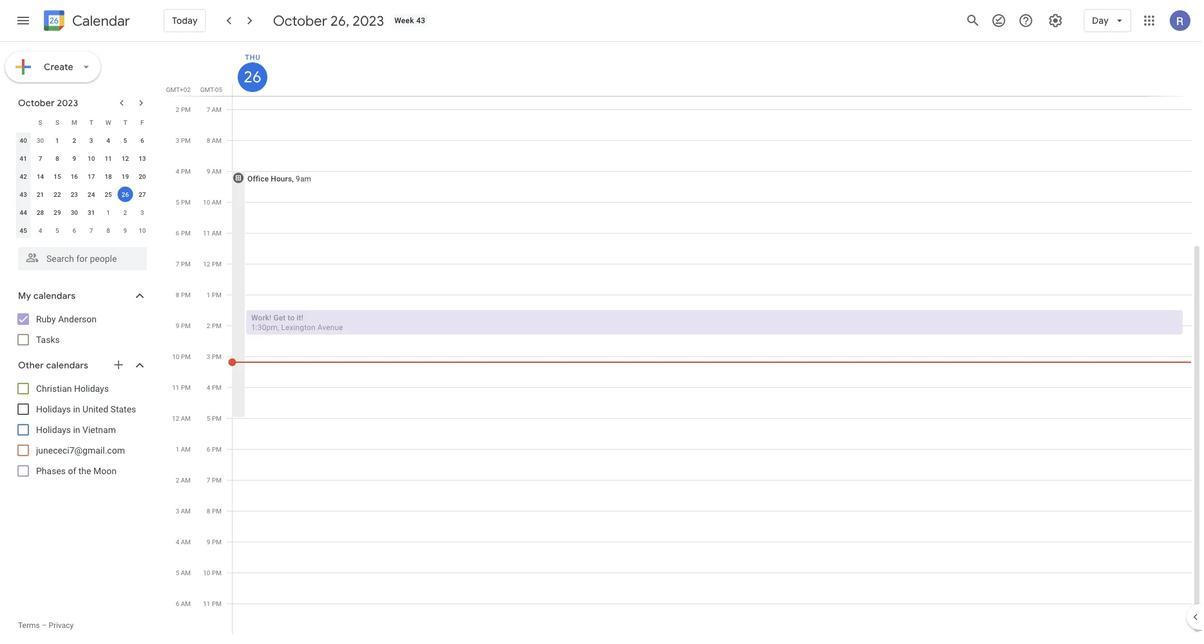 Task type: vqa. For each thing, say whether or not it's contained in the screenshot.
'30' corresponding to 30 element
yes



Task type: locate. For each thing, give the bounding box(es) containing it.
1 vertical spatial holidays
[[36, 404, 71, 415]]

am down 8 am at the top left of page
[[212, 168, 222, 175]]

8 right '3 am'
[[207, 508, 210, 515]]

10 am
[[203, 198, 222, 206]]

7 inside november 7 element
[[89, 227, 93, 235]]

christian holidays
[[36, 384, 109, 394]]

2 vertical spatial 12
[[172, 415, 179, 423]]

8 right november 7 element
[[106, 227, 110, 235]]

1 left november 2 element
[[106, 209, 110, 216]]

1 vertical spatial 43
[[20, 191, 27, 198]]

2 am
[[176, 477, 191, 484]]

1 for november 1 element
[[106, 209, 110, 216]]

october 2023 grid
[[12, 113, 151, 240]]

1 horizontal spatial 30
[[71, 209, 78, 216]]

1 for 1 pm
[[207, 291, 210, 299]]

am for 3 am
[[181, 508, 191, 515]]

0 horizontal spatial 8 pm
[[176, 291, 191, 299]]

1 horizontal spatial 2023
[[353, 12, 384, 30]]

1
[[55, 137, 59, 144], [106, 209, 110, 216], [207, 291, 210, 299], [176, 446, 179, 454]]

united
[[83, 404, 108, 415]]

10 pm
[[172, 353, 191, 361], [203, 570, 222, 577]]

8
[[207, 137, 210, 144], [55, 155, 59, 162], [106, 227, 110, 235], [176, 291, 179, 299], [207, 508, 210, 515]]

november 5 element
[[50, 223, 65, 238]]

row
[[15, 113, 151, 131], [15, 131, 151, 149], [15, 149, 151, 168], [15, 168, 151, 186], [15, 186, 151, 204], [15, 204, 151, 222], [15, 222, 151, 240]]

0 vertical spatial 7 pm
[[176, 260, 191, 268]]

0 horizontal spatial 2023
[[57, 97, 78, 109]]

to
[[288, 313, 295, 322]]

16
[[71, 173, 78, 180]]

5 pm left '10 am'
[[176, 198, 191, 206]]

moon
[[93, 466, 117, 477]]

1 right september 30 element
[[55, 137, 59, 144]]

my calendars
[[18, 291, 76, 302]]

29
[[54, 209, 61, 216]]

2 vertical spatial holidays
[[36, 425, 71, 436]]

holidays down christian
[[36, 404, 71, 415]]

6 pm left the 11 am
[[176, 229, 191, 237]]

25 element
[[101, 187, 116, 202]]

0 vertical spatial 11 pm
[[172, 384, 191, 392]]

t right "m"
[[89, 119, 93, 126]]

0 vertical spatial calendars
[[33, 291, 76, 302]]

vietnam
[[83, 425, 116, 436]]

am up 2 am
[[181, 446, 191, 454]]

row containing 40
[[15, 131, 151, 149]]

10 pm up 12 am
[[172, 353, 191, 361]]

holidays up junececi7@gmail.com
[[36, 425, 71, 436]]

43 left '21' at top
[[20, 191, 27, 198]]

17 element
[[84, 169, 99, 184]]

0 horizontal spatial 4 pm
[[176, 168, 191, 175]]

8 up 15 element
[[55, 155, 59, 162]]

9am
[[296, 174, 311, 183]]

calendars
[[33, 291, 76, 302], [46, 360, 88, 372]]

1 down 12 pm
[[207, 291, 210, 299]]

8 pm left 1 pm
[[176, 291, 191, 299]]

14 element
[[33, 169, 48, 184]]

october left 26,
[[273, 12, 327, 30]]

10
[[88, 155, 95, 162], [203, 198, 210, 206], [139, 227, 146, 235], [172, 353, 179, 361], [203, 570, 210, 577]]

2023 right 26,
[[353, 12, 384, 30]]

1 vertical spatial 9 pm
[[207, 539, 222, 546]]

s left "m"
[[55, 119, 59, 126]]

16 element
[[67, 169, 82, 184]]

11 right the 10 element
[[105, 155, 112, 162]]

november 10 element
[[135, 223, 150, 238]]

0 vertical spatial 43
[[416, 16, 426, 25]]

1 vertical spatial in
[[73, 425, 80, 436]]

calendars inside dropdown button
[[46, 360, 88, 372]]

43
[[416, 16, 426, 25], [20, 191, 27, 198]]

2 pm down the gmt+02 on the left of the page
[[176, 106, 191, 113]]

14
[[37, 173, 44, 180]]

12 right 11 element
[[122, 155, 129, 162]]

10 left 11 element
[[88, 155, 95, 162]]

terms link
[[18, 622, 40, 631]]

am down 05
[[212, 106, 222, 113]]

calendars inside dropdown button
[[33, 291, 76, 302]]

main drawer image
[[15, 13, 31, 28]]

7 am
[[207, 106, 222, 113]]

am up 1 am
[[181, 415, 191, 423]]

2 right november 1 element
[[123, 209, 127, 216]]

, left 9am
[[292, 174, 294, 183]]

3 pm down 1 pm
[[207, 353, 222, 361]]

am up 4 am
[[181, 508, 191, 515]]

7 pm left 12 pm
[[176, 260, 191, 268]]

1 horizontal spatial october
[[273, 12, 327, 30]]

26 inside column header
[[243, 67, 261, 87]]

calendars up ruby
[[33, 291, 76, 302]]

1 in from the top
[[73, 404, 80, 415]]

0 vertical spatial 2 pm
[[176, 106, 191, 113]]

5 pm right 12 am
[[207, 415, 222, 423]]

1 horizontal spatial 5 pm
[[207, 415, 222, 423]]

am up 5 am at the bottom left of page
[[181, 539, 191, 546]]

1 horizontal spatial ,
[[292, 174, 294, 183]]

1 down 12 am
[[176, 446, 179, 454]]

26 right 25 element
[[122, 191, 129, 198]]

am up 9 am
[[212, 137, 222, 144]]

in
[[73, 404, 80, 415], [73, 425, 80, 436]]

calendars for other calendars
[[46, 360, 88, 372]]

11 pm right '6 am'
[[203, 600, 222, 608]]

am down 4 am
[[181, 570, 191, 577]]

4 row from the top
[[15, 168, 151, 186]]

10 element
[[84, 151, 99, 166]]

0 horizontal spatial 6 pm
[[176, 229, 191, 237]]

, inside work! get to it! 1:30pm , lexington avenue
[[278, 323, 279, 332]]

6 left november 7 element
[[72, 227, 76, 235]]

26, today element
[[118, 187, 133, 202]]

12 down the 11 am
[[203, 260, 210, 268]]

lexington
[[281, 323, 316, 332]]

Search for people text field
[[26, 247, 139, 271]]

0 horizontal spatial 2 pm
[[176, 106, 191, 113]]

30 element
[[67, 205, 82, 220]]

8 am
[[207, 137, 222, 144]]

in up junececi7@gmail.com
[[73, 425, 80, 436]]

5 left '10 am'
[[176, 198, 179, 206]]

8 up 9 am
[[207, 137, 210, 144]]

get
[[273, 313, 286, 322]]

30 right 29 element
[[71, 209, 78, 216]]

1 horizontal spatial 3 pm
[[207, 353, 222, 361]]

12 up 1 am
[[172, 415, 179, 423]]

43 right the week
[[416, 16, 426, 25]]

s
[[38, 119, 42, 126], [55, 119, 59, 126]]

0 vertical spatial in
[[73, 404, 80, 415]]

settings menu image
[[1048, 13, 1063, 28]]

0 horizontal spatial 30
[[37, 137, 44, 144]]

calendar heading
[[70, 12, 130, 30]]

1 horizontal spatial 43
[[416, 16, 426, 25]]

1 vertical spatial 2 pm
[[207, 322, 222, 330]]

0 vertical spatial 5 pm
[[176, 198, 191, 206]]

1 vertical spatial ,
[[278, 323, 279, 332]]

1 horizontal spatial t
[[123, 119, 127, 126]]

in left united
[[73, 404, 80, 415]]

0 horizontal spatial 9 pm
[[176, 322, 191, 330]]

7 pm
[[176, 260, 191, 268], [207, 477, 222, 484]]

1 horizontal spatial 2 pm
[[207, 322, 222, 330]]

7 row from the top
[[15, 222, 151, 240]]

my calendars list
[[3, 309, 160, 350]]

other calendars list
[[3, 379, 160, 482]]

row group containing 40
[[15, 131, 151, 240]]

1 horizontal spatial 7 pm
[[207, 477, 222, 484]]

0 horizontal spatial t
[[89, 119, 93, 126]]

2023 up "m"
[[57, 97, 78, 109]]

0 vertical spatial holidays
[[74, 384, 109, 394]]

am for 7 am
[[212, 106, 222, 113]]

5 am
[[176, 570, 191, 577]]

s up september 30 element
[[38, 119, 42, 126]]

1 t from the left
[[89, 119, 93, 126]]

0 horizontal spatial 5 pm
[[176, 198, 191, 206]]

october 2023
[[18, 97, 78, 109]]

1 vertical spatial 10 pm
[[203, 570, 222, 577]]

calendars up christian holidays
[[46, 360, 88, 372]]

am for 2 am
[[181, 477, 191, 484]]

0 vertical spatial 3 pm
[[176, 137, 191, 144]]

1 vertical spatial 3 pm
[[207, 353, 222, 361]]

october
[[273, 12, 327, 30], [18, 97, 55, 109]]

2 horizontal spatial 12
[[203, 260, 210, 268]]

anderson
[[58, 314, 97, 325]]

30 right 40
[[37, 137, 44, 144]]

am for 5 am
[[181, 570, 191, 577]]

3
[[89, 137, 93, 144], [176, 137, 179, 144], [140, 209, 144, 216], [207, 353, 210, 361], [176, 508, 179, 515]]

42
[[20, 173, 27, 180]]

10 inside november 10 element
[[139, 227, 146, 235]]

19
[[122, 173, 129, 180]]

8 pm
[[176, 291, 191, 299], [207, 508, 222, 515]]

2 row from the top
[[15, 131, 151, 149]]

1 vertical spatial 12
[[203, 260, 210, 268]]

26 cell
[[117, 186, 134, 204]]

1 vertical spatial 8 pm
[[207, 508, 222, 515]]

0 vertical spatial 26
[[243, 67, 261, 87]]

9 am
[[207, 168, 222, 175]]

0 horizontal spatial 12
[[122, 155, 129, 162]]

ruby anderson
[[36, 314, 97, 325]]

4 pm
[[176, 168, 191, 175], [207, 384, 222, 392]]

row group inside october 2023 grid
[[15, 131, 151, 240]]

23
[[71, 191, 78, 198]]

5
[[123, 137, 127, 144], [176, 198, 179, 206], [55, 227, 59, 235], [207, 415, 210, 423], [176, 570, 179, 577]]

row containing 41
[[15, 149, 151, 168]]

november 2 element
[[118, 205, 133, 220]]

30 for september 30 element
[[37, 137, 44, 144]]

row containing 42
[[15, 168, 151, 186]]

am for 1 am
[[181, 446, 191, 454]]

25
[[105, 191, 112, 198]]

row group
[[15, 131, 151, 240]]

add other calendars image
[[112, 359, 125, 372]]

in for vietnam
[[73, 425, 80, 436]]

october up september 30 element
[[18, 97, 55, 109]]

0 vertical spatial 30
[[37, 137, 44, 144]]

0 horizontal spatial s
[[38, 119, 42, 126]]

1 vertical spatial 4 pm
[[207, 384, 222, 392]]

m
[[71, 119, 77, 126]]

11
[[105, 155, 112, 162], [203, 229, 210, 237], [172, 384, 179, 392], [203, 600, 210, 608]]

christian
[[36, 384, 72, 394]]

0 horizontal spatial 3 pm
[[176, 137, 191, 144]]

10 right the november 9 element
[[139, 227, 146, 235]]

holidays up united
[[74, 384, 109, 394]]

0 horizontal spatial 26
[[122, 191, 129, 198]]

20 element
[[135, 169, 150, 184]]

12 for 12 pm
[[203, 260, 210, 268]]

12
[[122, 155, 129, 162], [203, 260, 210, 268], [172, 415, 179, 423]]

3 pm left 8 am at the top left of page
[[176, 137, 191, 144]]

november 1 element
[[101, 205, 116, 220]]

thursday, october 26, today element
[[238, 62, 267, 92]]

1 vertical spatial 11 pm
[[203, 600, 222, 608]]

05
[[215, 86, 222, 93]]

11 element
[[101, 151, 116, 166]]

am down 5 am at the bottom left of page
[[181, 600, 191, 608]]

1 horizontal spatial 26
[[243, 67, 261, 87]]

0 horizontal spatial ,
[[278, 323, 279, 332]]

in for united
[[73, 404, 80, 415]]

0 horizontal spatial 7 pm
[[176, 260, 191, 268]]

12 inside "12" 'element'
[[122, 155, 129, 162]]

43 inside october 2023 grid
[[20, 191, 27, 198]]

row containing s
[[15, 113, 151, 131]]

7 pm right 2 am
[[207, 477, 222, 484]]

5 up "12" 'element'
[[123, 137, 127, 144]]

t right w
[[123, 119, 127, 126]]

10 inside the 10 element
[[88, 155, 95, 162]]

45
[[20, 227, 27, 235]]

gmt-
[[200, 86, 215, 93]]

11 right '6 am'
[[203, 600, 210, 608]]

0 vertical spatial 4 pm
[[176, 168, 191, 175]]

3 down 1 pm
[[207, 353, 210, 361]]

holidays
[[74, 384, 109, 394], [36, 404, 71, 415], [36, 425, 71, 436]]

19 element
[[118, 169, 133, 184]]

0 vertical spatial ,
[[292, 174, 294, 183]]

10 pm right 5 am at the bottom left of page
[[203, 570, 222, 577]]

6
[[140, 137, 144, 144], [72, 227, 76, 235], [176, 229, 179, 237], [207, 446, 210, 454], [176, 600, 179, 608]]

2 down "m"
[[72, 137, 76, 144]]

26 down thu
[[243, 67, 261, 87]]

6 down the 'f' at the left top
[[140, 137, 144, 144]]

1 horizontal spatial s
[[55, 119, 59, 126]]

gmt-05
[[200, 86, 222, 93]]

1 horizontal spatial 9 pm
[[207, 539, 222, 546]]

0 vertical spatial 12
[[122, 155, 129, 162]]

am up '3 am'
[[181, 477, 191, 484]]

7 left november 8 element
[[89, 227, 93, 235]]

7
[[207, 106, 210, 113], [38, 155, 42, 162], [89, 227, 93, 235], [176, 260, 179, 268], [207, 477, 210, 484]]

11 up 12 am
[[172, 384, 179, 392]]

week
[[394, 16, 414, 25]]

0 horizontal spatial 10 pm
[[172, 353, 191, 361]]

, down get on the left
[[278, 323, 279, 332]]

t
[[89, 119, 93, 126], [123, 119, 127, 126]]

6 row from the top
[[15, 204, 151, 222]]

1 horizontal spatial 11 pm
[[203, 600, 222, 608]]

6 left the 11 am
[[176, 229, 179, 237]]

2 pm
[[176, 106, 191, 113], [207, 322, 222, 330]]

5 row from the top
[[15, 186, 151, 204]]

6 down 5 am at the bottom left of page
[[176, 600, 179, 608]]

None search field
[[0, 242, 160, 271]]

11 pm
[[172, 384, 191, 392], [203, 600, 222, 608]]

3 row from the top
[[15, 149, 151, 168]]

am down 9 am
[[212, 198, 222, 206]]

1 vertical spatial october
[[18, 97, 55, 109]]

0 vertical spatial october
[[273, 12, 327, 30]]

2 in from the top
[[73, 425, 80, 436]]

11 pm up 12 am
[[172, 384, 191, 392]]

1 horizontal spatial 12
[[172, 415, 179, 423]]

7 right 41
[[38, 155, 42, 162]]

1 row from the top
[[15, 113, 151, 131]]

1 vertical spatial calendars
[[46, 360, 88, 372]]

5 pm
[[176, 198, 191, 206], [207, 415, 222, 423]]

am up 12 pm
[[212, 229, 222, 237]]

1 vertical spatial 30
[[71, 209, 78, 216]]

0 vertical spatial 9 pm
[[176, 322, 191, 330]]

day
[[1092, 15, 1109, 26]]

4
[[106, 137, 110, 144], [176, 168, 179, 175], [38, 227, 42, 235], [207, 384, 210, 392], [176, 539, 179, 546]]

2 down 1 pm
[[207, 322, 210, 330]]

1 horizontal spatial 4 pm
[[207, 384, 222, 392]]

18 element
[[101, 169, 116, 184]]

11 down '10 am'
[[203, 229, 210, 237]]

12 for 12
[[122, 155, 129, 162]]

2 pm down 1 pm
[[207, 322, 222, 330]]

1 vertical spatial 6 pm
[[207, 446, 222, 454]]

am for 10 am
[[212, 198, 222, 206]]

am
[[212, 106, 222, 113], [212, 137, 222, 144], [212, 168, 222, 175], [212, 198, 222, 206], [212, 229, 222, 237], [181, 415, 191, 423], [181, 446, 191, 454], [181, 477, 191, 484], [181, 508, 191, 515], [181, 539, 191, 546], [181, 570, 191, 577], [181, 600, 191, 608]]

1 vertical spatial 26
[[122, 191, 129, 198]]

31
[[88, 209, 95, 216]]

0 horizontal spatial october
[[18, 97, 55, 109]]

calendar
[[72, 12, 130, 30]]

6 pm right 1 am
[[207, 446, 222, 454]]

21
[[37, 191, 44, 198]]

,
[[292, 174, 294, 183], [278, 323, 279, 332]]

7 down gmt-
[[207, 106, 210, 113]]

0 horizontal spatial 43
[[20, 191, 27, 198]]

row containing 43
[[15, 186, 151, 204]]

40
[[20, 137, 27, 144]]

8 pm right '3 am'
[[207, 508, 222, 515]]



Task type: describe. For each thing, give the bounding box(es) containing it.
1 vertical spatial 5 pm
[[207, 415, 222, 423]]

3 left 8 am at the top left of page
[[176, 137, 179, 144]]

thu 26
[[243, 53, 261, 87]]

22 element
[[50, 187, 65, 202]]

5 left the november 6 element
[[55, 227, 59, 235]]

27 element
[[135, 187, 150, 202]]

november 7 element
[[84, 223, 99, 238]]

day button
[[1084, 5, 1131, 36]]

november 3 element
[[135, 205, 150, 220]]

24 element
[[84, 187, 99, 202]]

thu
[[245, 53, 261, 61]]

10 right add other calendars image
[[172, 353, 179, 361]]

24
[[88, 191, 95, 198]]

september 30 element
[[33, 133, 48, 148]]

work! get to it! 1:30pm , lexington avenue
[[251, 313, 343, 332]]

22
[[54, 191, 61, 198]]

row containing 45
[[15, 222, 151, 240]]

today button
[[164, 5, 206, 36]]

office
[[247, 174, 269, 183]]

november 8 element
[[101, 223, 116, 238]]

6 right 1 am
[[207, 446, 210, 454]]

10 right 5 am at the bottom left of page
[[203, 570, 210, 577]]

3 up 4 am
[[176, 508, 179, 515]]

29 element
[[50, 205, 65, 220]]

–
[[42, 622, 47, 631]]

am for 9 am
[[212, 168, 222, 175]]

31 element
[[84, 205, 99, 220]]

of
[[68, 466, 76, 477]]

28 element
[[33, 205, 48, 220]]

0 vertical spatial 6 pm
[[176, 229, 191, 237]]

12 element
[[118, 151, 133, 166]]

am for 4 am
[[181, 539, 191, 546]]

am for 6 am
[[181, 600, 191, 608]]

1 horizontal spatial 6 pm
[[207, 446, 222, 454]]

3 up the 10 element
[[89, 137, 93, 144]]

28
[[37, 209, 44, 216]]

2 s from the left
[[55, 119, 59, 126]]

13
[[139, 155, 146, 162]]

holidays in united states
[[36, 404, 136, 415]]

phases
[[36, 466, 66, 477]]

other calendars
[[18, 360, 88, 372]]

7 right 2 am
[[207, 477, 210, 484]]

w
[[105, 119, 111, 126]]

week 43
[[394, 16, 426, 25]]

am for 12 am
[[181, 415, 191, 423]]

26,
[[331, 12, 349, 30]]

phases of the moon
[[36, 466, 117, 477]]

44
[[20, 209, 27, 216]]

13 element
[[135, 151, 150, 166]]

3 am
[[176, 508, 191, 515]]

october for october 2023
[[18, 97, 55, 109]]

26 column header
[[232, 42, 1192, 96]]

2 t from the left
[[123, 119, 127, 126]]

holidays for united
[[36, 404, 71, 415]]

gmt+02
[[166, 86, 191, 93]]

create
[[44, 61, 73, 73]]

0 vertical spatial 10 pm
[[172, 353, 191, 361]]

october 26, 2023
[[273, 12, 384, 30]]

4 am
[[176, 539, 191, 546]]

1 horizontal spatial 10 pm
[[203, 570, 222, 577]]

1 pm
[[207, 291, 222, 299]]

row containing 44
[[15, 204, 151, 222]]

2 inside november 2 element
[[123, 209, 127, 216]]

20
[[139, 173, 146, 180]]

october for october 26, 2023
[[273, 12, 327, 30]]

15
[[54, 173, 61, 180]]

avenue
[[317, 323, 343, 332]]

tasks
[[36, 335, 60, 345]]

holidays for vietnam
[[36, 425, 71, 436]]

12 pm
[[203, 260, 222, 268]]

26 grid
[[165, 42, 1202, 636]]

1 vertical spatial 7 pm
[[207, 477, 222, 484]]

it!
[[297, 313, 303, 322]]

41
[[20, 155, 27, 162]]

am for 11 am
[[212, 229, 222, 237]]

hours
[[271, 174, 292, 183]]

11 am
[[203, 229, 222, 237]]

27
[[139, 191, 146, 198]]

10 up the 11 am
[[203, 198, 210, 206]]

1 horizontal spatial 8 pm
[[207, 508, 222, 515]]

f
[[140, 119, 144, 126]]

my
[[18, 291, 31, 302]]

states
[[111, 404, 136, 415]]

terms
[[18, 622, 40, 631]]

1 am
[[176, 446, 191, 454]]

3 right november 2 element
[[140, 209, 144, 216]]

12 for 12 am
[[172, 415, 179, 423]]

26 inside cell
[[122, 191, 129, 198]]

2 down the gmt+02 on the left of the page
[[176, 106, 179, 113]]

ruby
[[36, 314, 56, 325]]

other
[[18, 360, 44, 372]]

18
[[105, 173, 112, 180]]

8 left 1 pm
[[176, 291, 179, 299]]

1 for 1 am
[[176, 446, 179, 454]]

1 vertical spatial 2023
[[57, 97, 78, 109]]

11 inside october 2023 grid
[[105, 155, 112, 162]]

6 am
[[176, 600, 191, 608]]

calendar element
[[41, 8, 130, 36]]

0 vertical spatial 2023
[[353, 12, 384, 30]]

1:30pm
[[251, 323, 278, 332]]

junececi7@gmail.com
[[36, 446, 125, 456]]

21 element
[[33, 187, 48, 202]]

0 horizontal spatial 11 pm
[[172, 384, 191, 392]]

work!
[[251, 313, 272, 322]]

2 up '3 am'
[[176, 477, 179, 484]]

privacy link
[[49, 622, 74, 631]]

12 am
[[172, 415, 191, 423]]

today
[[172, 15, 198, 26]]

1 s from the left
[[38, 119, 42, 126]]

november 9 element
[[118, 223, 133, 238]]

17
[[88, 173, 95, 180]]

november 6 element
[[67, 223, 82, 238]]

calendars for my calendars
[[33, 291, 76, 302]]

office hours , 9am
[[247, 174, 311, 183]]

am for 8 am
[[212, 137, 222, 144]]

15 element
[[50, 169, 65, 184]]

23 element
[[67, 187, 82, 202]]

november 4 element
[[33, 223, 48, 238]]

privacy
[[49, 622, 74, 631]]

other calendars button
[[3, 356, 160, 376]]

create button
[[5, 52, 100, 82]]

5 right 12 am
[[207, 415, 210, 423]]

7 left 12 pm
[[176, 260, 179, 268]]

5 down 4 am
[[176, 570, 179, 577]]

30 for 30 element
[[71, 209, 78, 216]]

my calendars button
[[3, 286, 160, 307]]

terms – privacy
[[18, 622, 74, 631]]

the
[[78, 466, 91, 477]]

holidays in vietnam
[[36, 425, 116, 436]]

0 vertical spatial 8 pm
[[176, 291, 191, 299]]



